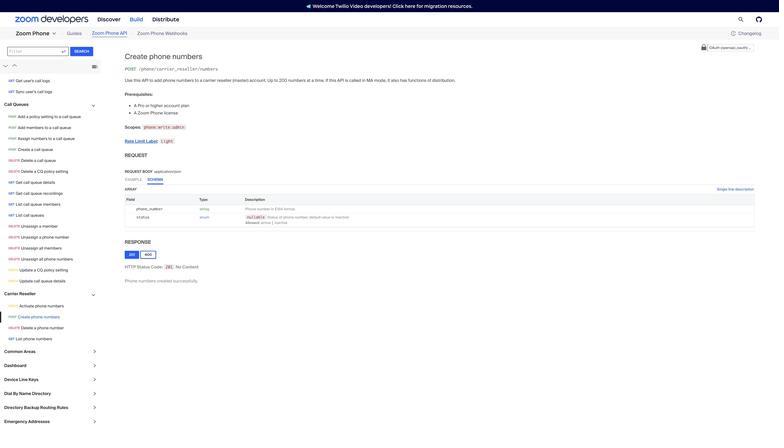 Task type: vqa. For each thing, say whether or not it's contained in the screenshot.
the top REQUEST
yes



Task type: locate. For each thing, give the bounding box(es) containing it.
zoom phone api
[[92, 30, 127, 36]]

migration
[[425, 3, 447, 9]]

phone for zoom phone webhooks
[[151, 30, 164, 36]]

1 zoom from the left
[[16, 30, 31, 37]]

status
[[137, 264, 150, 270]]

line
[[729, 187, 735, 192]]

phone left down image
[[32, 30, 50, 37]]

400
[[145, 252, 152, 257]]

zoom for zoom phone api
[[92, 30, 104, 36]]

developers!
[[365, 3, 392, 9]]

webhooks
[[165, 30, 188, 36]]

changelog
[[739, 30, 762, 36]]

request up body
[[125, 152, 147, 159]]

changelog link
[[732, 30, 762, 36]]

0 vertical spatial request
[[125, 152, 147, 159]]

request left body
[[125, 169, 142, 174]]

history image down search image
[[732, 31, 739, 36]]

response
[[125, 239, 151, 245]]

1 vertical spatial 201
[[166, 265, 173, 269]]

zoom inside zoom phone webhooks link
[[137, 30, 150, 36]]

content
[[182, 264, 199, 270]]

0 vertical spatial 201
[[129, 252, 135, 257]]

zoom inside zoom phone api link
[[92, 30, 104, 36]]

201
[[129, 252, 135, 257], [166, 265, 173, 269]]

history image
[[732, 31, 739, 36], [732, 31, 737, 36]]

enum
[[200, 215, 209, 220]]

phone down http
[[125, 278, 138, 284]]

here
[[405, 3, 416, 9]]

zoom
[[16, 30, 31, 37], [92, 30, 104, 36], [137, 30, 150, 36]]

welcome
[[313, 3, 335, 9]]

phone
[[32, 30, 50, 37], [105, 30, 119, 36], [151, 30, 164, 36], [125, 278, 138, 284]]

down image
[[52, 32, 56, 35]]

1 request from the top
[[125, 152, 147, 159]]

1 horizontal spatial zoom
[[92, 30, 104, 36]]

phone numbers created successfully.
[[125, 278, 198, 284]]

phone left "webhooks"
[[151, 30, 164, 36]]

3 zoom from the left
[[137, 30, 150, 36]]

zoom for zoom phone webhooks
[[137, 30, 150, 36]]

request
[[125, 152, 147, 159], [125, 169, 142, 174]]

zoom phone
[[16, 30, 50, 37]]

0 horizontal spatial zoom
[[16, 30, 31, 37]]

github image
[[757, 16, 763, 23], [757, 16, 763, 23]]

201 left no
[[166, 265, 173, 269]]

request body application/json
[[125, 169, 181, 174]]

2 horizontal spatial zoom
[[137, 30, 150, 36]]

phone left api on the left top of the page
[[105, 30, 119, 36]]

0 horizontal spatial 201
[[129, 252, 135, 257]]

2 zoom from the left
[[92, 30, 104, 36]]

guides link
[[67, 30, 82, 37]]

1 horizontal spatial 201
[[166, 265, 173, 269]]

2 request from the top
[[125, 169, 142, 174]]

zoom phone api link
[[92, 30, 127, 37]]

zoom phone webhooks
[[137, 30, 188, 36]]

phone for zoom phone
[[32, 30, 50, 37]]

400 button
[[141, 251, 156, 259]]

201 inside button
[[129, 252, 135, 257]]

1 vertical spatial request
[[125, 169, 142, 174]]

201 up http
[[129, 252, 135, 257]]



Task type: describe. For each thing, give the bounding box(es) containing it.
welcome twilio video developers! click here for migration resources.
[[313, 3, 473, 9]]

http
[[125, 264, 136, 270]]

no
[[176, 264, 181, 270]]

search image
[[739, 17, 744, 22]]

api
[[120, 30, 127, 36]]

request for request body application/json
[[125, 169, 142, 174]]

zoom developer logo image
[[15, 15, 88, 24]]

single
[[718, 187, 728, 192]]

video
[[350, 3, 364, 9]]

type
[[200, 197, 208, 202]]

created
[[157, 278, 172, 284]]

for
[[417, 3, 424, 9]]

successfully.
[[173, 278, 198, 284]]

notification image
[[307, 4, 313, 8]]

array
[[125, 187, 137, 192]]

phone for zoom phone api
[[105, 30, 119, 36]]

twilio
[[336, 3, 349, 9]]

notification image
[[307, 4, 311, 8]]

numbers
[[139, 278, 156, 284]]

string
[[200, 207, 209, 212]]

description
[[736, 187, 755, 192]]

click
[[393, 3, 404, 9]]

status
[[136, 215, 150, 220]]

guides
[[67, 30, 82, 36]]

201 button
[[125, 251, 139, 259]]

field
[[126, 197, 135, 202]]

search image
[[739, 17, 744, 22]]

body
[[143, 169, 153, 174]]

phone_number
[[136, 207, 163, 211]]

single line description
[[718, 187, 755, 192]]

201 inside http status code: 201 no content
[[166, 265, 173, 269]]

welcome twilio video developers! click here for migration resources. link
[[301, 3, 479, 9]]

code:
[[151, 264, 163, 270]]

zoom for zoom phone
[[16, 30, 31, 37]]

history image left changelog
[[732, 31, 737, 36]]

application/json
[[154, 169, 181, 174]]

request for request
[[125, 152, 147, 159]]

http status code: 201 no content
[[125, 264, 199, 270]]

zoom phone webhooks link
[[137, 30, 188, 37]]

resources.
[[449, 3, 473, 9]]



